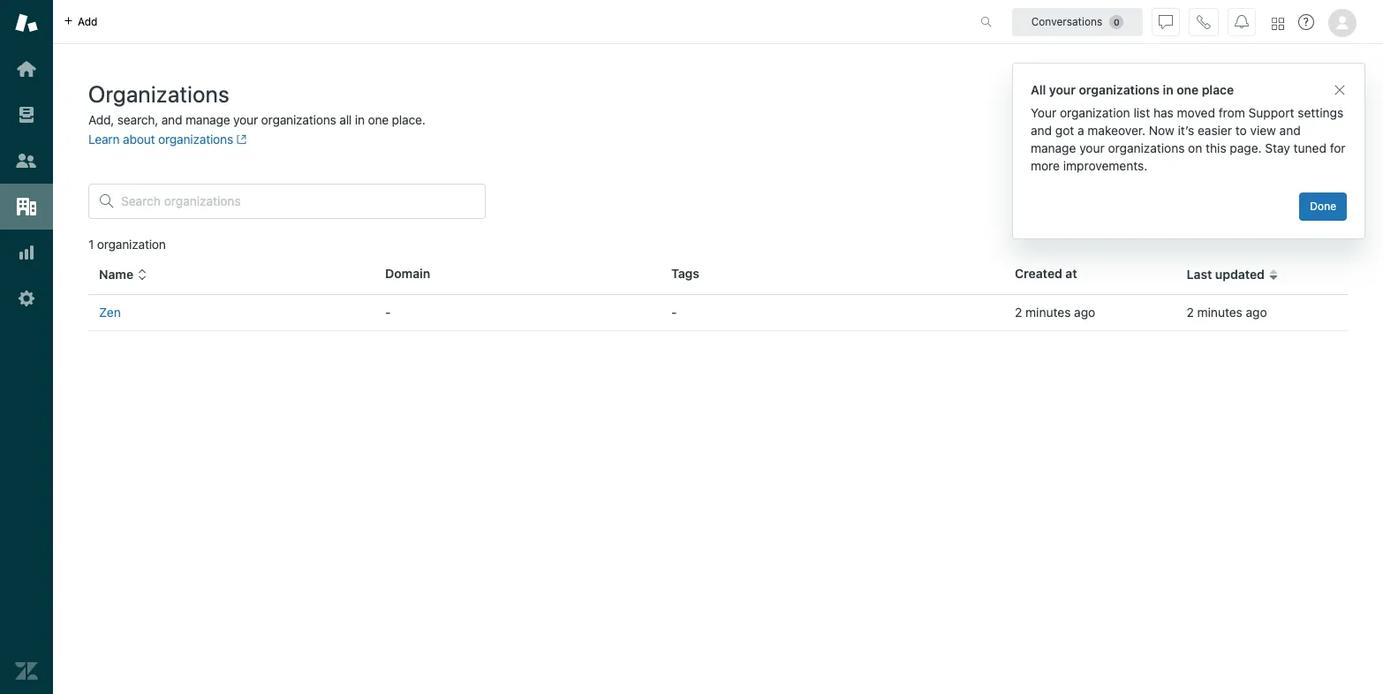 Task type: vqa. For each thing, say whether or not it's contained in the screenshot.
the right organization
yes



Task type: describe. For each thing, give the bounding box(es) containing it.
2 ago from the left
[[1246, 305, 1267, 320]]

it's
[[1178, 123, 1195, 138]]

search,
[[117, 112, 158, 127]]

place.
[[392, 112, 425, 127]]

updated
[[1215, 267, 1265, 282]]

settings
[[1298, 105, 1344, 120]]

improvements.
[[1063, 158, 1148, 173]]

import
[[1152, 93, 1190, 108]]

all
[[1031, 82, 1046, 97]]

stay
[[1265, 140, 1290, 155]]

easier
[[1198, 123, 1232, 138]]

2 horizontal spatial and
[[1280, 123, 1301, 138]]

now
[[1149, 123, 1175, 138]]

add organization
[[1246, 93, 1343, 108]]

zen
[[99, 305, 121, 320]]

admin image
[[15, 287, 38, 310]]

2 minutes from the left
[[1197, 305, 1243, 320]]

2 vertical spatial your
[[1080, 140, 1105, 155]]

support
[[1249, 105, 1295, 120]]

more
[[1031, 158, 1060, 173]]

Search organizations field
[[121, 193, 474, 209]]

1 horizontal spatial and
[[1031, 123, 1052, 138]]

and inside organizations add, search, and manage your organizations all in one place.
[[161, 112, 182, 127]]

organizations inside organizations add, search, and manage your organizations all in one place.
[[261, 112, 336, 127]]

manage inside all your organizations in one place your organization list has moved from support settings and got a makeover. now it's easier to view and manage your organizations on this page. stay tuned for more improvements.
[[1031, 140, 1076, 155]]

conversations button
[[1012, 8, 1143, 36]]

all your organizations in one place dialog
[[1012, 63, 1366, 239]]

for
[[1330, 140, 1346, 155]]

organizations right about
[[158, 132, 233, 147]]

zendesk products image
[[1272, 17, 1284, 30]]

main element
[[0, 0, 53, 694]]

organizations
[[88, 80, 230, 107]]

a
[[1078, 123, 1084, 138]]

learn
[[88, 132, 120, 147]]

list
[[1134, 105, 1150, 120]]

customers image
[[15, 149, 38, 172]]

bulk import button
[[1110, 83, 1225, 118]]

organizations image
[[15, 195, 38, 218]]

from
[[1219, 105, 1245, 120]]

organizations add, search, and manage your organizations all in one place.
[[88, 80, 425, 127]]

last updated
[[1187, 267, 1265, 282]]

about
[[123, 132, 155, 147]]

views image
[[15, 103, 38, 126]]

(opens in a new tab) image
[[233, 135, 247, 145]]

in inside organizations add, search, and manage your organizations all in one place.
[[355, 112, 365, 127]]

2 - from the left
[[671, 305, 677, 320]]



Task type: locate. For each thing, give the bounding box(es) containing it.
one up moved
[[1177, 82, 1199, 97]]

0 vertical spatial in
[[1163, 82, 1174, 97]]

2 2 from the left
[[1187, 305, 1194, 320]]

one inside organizations add, search, and manage your organizations all in one place.
[[368, 112, 389, 127]]

all
[[339, 112, 352, 127]]

ago
[[1074, 305, 1096, 320], [1246, 305, 1267, 320]]

0 horizontal spatial and
[[161, 112, 182, 127]]

done button
[[1300, 193, 1347, 221]]

add organization button
[[1232, 83, 1357, 118]]

last updated button
[[1187, 267, 1279, 283]]

1 vertical spatial manage
[[1031, 140, 1076, 155]]

organization inside button
[[1272, 93, 1343, 108]]

0 vertical spatial one
[[1177, 82, 1199, 97]]

1 horizontal spatial ago
[[1246, 305, 1267, 320]]

get help image
[[1299, 14, 1314, 30]]

1
[[88, 237, 94, 252]]

zen link
[[99, 305, 121, 320]]

1 horizontal spatial in
[[1163, 82, 1174, 97]]

one left place.
[[368, 112, 389, 127]]

zendesk image
[[15, 660, 38, 683]]

1 2 minutes ago from the left
[[1015, 305, 1096, 320]]

0 horizontal spatial 2 minutes ago
[[1015, 305, 1096, 320]]

in right all
[[355, 112, 365, 127]]

1 vertical spatial in
[[355, 112, 365, 127]]

organizations left all
[[261, 112, 336, 127]]

add
[[1246, 93, 1269, 108]]

bulk import
[[1124, 93, 1190, 108]]

learn about organizations link
[[88, 132, 247, 147]]

has
[[1154, 105, 1174, 120]]

0 horizontal spatial -
[[385, 305, 391, 320]]

close image
[[1333, 83, 1347, 97]]

manage up 'learn about organizations' "link"
[[185, 112, 230, 127]]

add,
[[88, 112, 114, 127]]

your
[[1031, 105, 1057, 120]]

reporting image
[[15, 241, 38, 264]]

on
[[1188, 140, 1203, 155]]

in up has
[[1163, 82, 1174, 97]]

view
[[1250, 123, 1276, 138]]

0 horizontal spatial ago
[[1074, 305, 1096, 320]]

organization
[[1272, 93, 1343, 108], [1060, 105, 1130, 120], [97, 237, 166, 252]]

learn about organizations
[[88, 132, 233, 147]]

organizations
[[1079, 82, 1160, 97], [261, 112, 336, 127], [158, 132, 233, 147], [1108, 140, 1185, 155]]

0 vertical spatial manage
[[185, 112, 230, 127]]

get started image
[[15, 57, 38, 80]]

bulk
[[1124, 93, 1149, 108]]

organizations down now
[[1108, 140, 1185, 155]]

1 minutes from the left
[[1026, 305, 1071, 320]]

2 minutes ago
[[1015, 305, 1096, 320], [1187, 305, 1267, 320]]

1 horizontal spatial one
[[1177, 82, 1199, 97]]

1 horizontal spatial 2 minutes ago
[[1187, 305, 1267, 320]]

organization inside all your organizations in one place your organization list has moved from support settings and got a makeover. now it's easier to view and manage your organizations on this page. stay tuned for more improvements.
[[1060, 105, 1130, 120]]

manage
[[185, 112, 230, 127], [1031, 140, 1076, 155]]

manage up more
[[1031, 140, 1076, 155]]

0 horizontal spatial 2
[[1015, 305, 1022, 320]]

1 horizontal spatial 2
[[1187, 305, 1194, 320]]

manage inside organizations add, search, and manage your organizations all in one place.
[[185, 112, 230, 127]]

one inside all your organizations in one place your organization list has moved from support settings and got a makeover. now it's easier to view and manage your organizations on this page. stay tuned for more improvements.
[[1177, 82, 1199, 97]]

0 horizontal spatial in
[[355, 112, 365, 127]]

moved
[[1177, 105, 1215, 120]]

1 horizontal spatial manage
[[1031, 140, 1076, 155]]

1 horizontal spatial minutes
[[1197, 305, 1243, 320]]

2
[[1015, 305, 1022, 320], [1187, 305, 1194, 320]]

2 horizontal spatial organization
[[1272, 93, 1343, 108]]

to
[[1236, 123, 1247, 138]]

tuned
[[1294, 140, 1327, 155]]

page.
[[1230, 140, 1262, 155]]

and up 'learn about organizations' "link"
[[161, 112, 182, 127]]

and down your
[[1031, 123, 1052, 138]]

1 vertical spatial one
[[368, 112, 389, 127]]

0 horizontal spatial organization
[[97, 237, 166, 252]]

0 horizontal spatial one
[[368, 112, 389, 127]]

place
[[1202, 82, 1234, 97]]

1 2 from the left
[[1015, 305, 1022, 320]]

and
[[161, 112, 182, 127], [1031, 123, 1052, 138], [1280, 123, 1301, 138]]

your right all
[[1049, 82, 1076, 97]]

0 horizontal spatial your
[[233, 112, 258, 127]]

got
[[1055, 123, 1074, 138]]

name button
[[99, 267, 148, 283]]

done
[[1310, 200, 1336, 213]]

your up (opens in a new tab) icon on the left of the page
[[233, 112, 258, 127]]

1 - from the left
[[385, 305, 391, 320]]

minutes
[[1026, 305, 1071, 320], [1197, 305, 1243, 320]]

1 horizontal spatial organization
[[1060, 105, 1130, 120]]

your inside organizations add, search, and manage your organizations all in one place.
[[233, 112, 258, 127]]

1 vertical spatial your
[[233, 112, 258, 127]]

organization for add organization
[[1272, 93, 1343, 108]]

1 organization
[[88, 237, 166, 252]]

2 2 minutes ago from the left
[[1187, 305, 1267, 320]]

0 horizontal spatial manage
[[185, 112, 230, 127]]

1 horizontal spatial -
[[671, 305, 677, 320]]

all your organizations in one place your organization list has moved from support settings and got a makeover. now it's easier to view and manage your organizations on this page. stay tuned for more improvements.
[[1031, 82, 1346, 173]]

and up stay
[[1280, 123, 1301, 138]]

your
[[1049, 82, 1076, 97], [233, 112, 258, 127], [1080, 140, 1105, 155]]

zendesk support image
[[15, 11, 38, 34]]

last
[[1187, 267, 1212, 282]]

2 horizontal spatial your
[[1080, 140, 1105, 155]]

makeover.
[[1088, 123, 1146, 138]]

one
[[1177, 82, 1199, 97], [368, 112, 389, 127]]

organization for 1 organization
[[97, 237, 166, 252]]

in
[[1163, 82, 1174, 97], [355, 112, 365, 127]]

organizations up list
[[1079, 82, 1160, 97]]

this
[[1206, 140, 1227, 155]]

1 ago from the left
[[1074, 305, 1096, 320]]

0 vertical spatial your
[[1049, 82, 1076, 97]]

0 horizontal spatial minutes
[[1026, 305, 1071, 320]]

your down a
[[1080, 140, 1105, 155]]

conversations
[[1031, 15, 1103, 28]]

in inside all your organizations in one place your organization list has moved from support settings and got a makeover. now it's easier to view and manage your organizations on this page. stay tuned for more improvements.
[[1163, 82, 1174, 97]]

name
[[99, 267, 133, 282]]

-
[[385, 305, 391, 320], [671, 305, 677, 320]]

1 horizontal spatial your
[[1049, 82, 1076, 97]]



